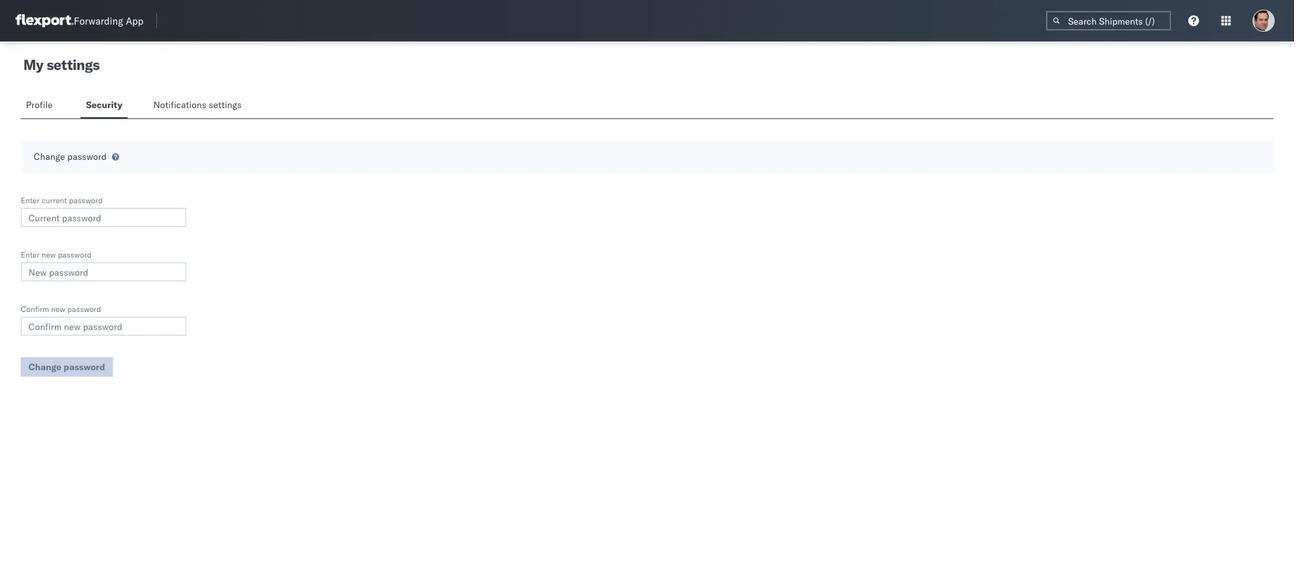 Task type: vqa. For each thing, say whether or not it's contained in the screenshot.
first the Enter from the bottom
yes



Task type: describe. For each thing, give the bounding box(es) containing it.
password right the 'change'
[[67, 151, 107, 162]]

password for confirm new password
[[67, 304, 101, 314]]

settings for my settings
[[47, 56, 100, 74]]

app
[[126, 15, 144, 27]]

Current password password field
[[21, 208, 187, 227]]

new for enter
[[42, 250, 56, 259]]

password for enter current password
[[69, 195, 103, 205]]

notifications settings button
[[148, 93, 252, 119]]

enter new password
[[21, 250, 92, 259]]

confirm
[[21, 304, 49, 314]]

enter current password
[[21, 195, 103, 205]]

enter for enter current password
[[21, 195, 40, 205]]

notifications settings
[[153, 99, 242, 110]]

password for enter new password
[[58, 250, 92, 259]]

current
[[42, 195, 67, 205]]

settings for notifications settings
[[209, 99, 242, 110]]

security button
[[81, 93, 128, 119]]

forwarding
[[74, 15, 123, 27]]

Search Shipments (/) text field
[[1047, 11, 1172, 30]]

notifications
[[153, 99, 207, 110]]

enter for enter new password
[[21, 250, 40, 259]]

profile button
[[21, 93, 60, 119]]



Task type: locate. For each thing, give the bounding box(es) containing it.
1 vertical spatial new
[[51, 304, 65, 314]]

my settings
[[23, 56, 100, 74]]

password up new password password field
[[58, 250, 92, 259]]

new for confirm
[[51, 304, 65, 314]]

forwarding app link
[[16, 14, 144, 27]]

enter up confirm
[[21, 250, 40, 259]]

New password password field
[[21, 262, 187, 282]]

flexport. image
[[16, 14, 74, 27]]

settings right notifications
[[209, 99, 242, 110]]

confirm new password
[[21, 304, 101, 314]]

settings inside "button"
[[209, 99, 242, 110]]

profile
[[26, 99, 53, 110]]

forwarding app
[[74, 15, 144, 27]]

0 vertical spatial new
[[42, 250, 56, 259]]

0 horizontal spatial settings
[[47, 56, 100, 74]]

enter left current
[[21, 195, 40, 205]]

change
[[34, 151, 65, 162]]

settings right the my
[[47, 56, 100, 74]]

my
[[23, 56, 43, 74]]

password up the current password password field
[[69, 195, 103, 205]]

enter
[[21, 195, 40, 205], [21, 250, 40, 259]]

password up confirm new password password field
[[67, 304, 101, 314]]

1 enter from the top
[[21, 195, 40, 205]]

security
[[86, 99, 122, 110]]

settings
[[47, 56, 100, 74], [209, 99, 242, 110]]

new right confirm
[[51, 304, 65, 314]]

0 vertical spatial settings
[[47, 56, 100, 74]]

password
[[67, 151, 107, 162], [69, 195, 103, 205], [58, 250, 92, 259], [67, 304, 101, 314]]

1 vertical spatial settings
[[209, 99, 242, 110]]

1 horizontal spatial settings
[[209, 99, 242, 110]]

1 vertical spatial enter
[[21, 250, 40, 259]]

new
[[42, 250, 56, 259], [51, 304, 65, 314]]

2 enter from the top
[[21, 250, 40, 259]]

0 vertical spatial enter
[[21, 195, 40, 205]]

change password
[[34, 151, 107, 162]]

Confirm new password password field
[[21, 317, 187, 336]]

new down current
[[42, 250, 56, 259]]



